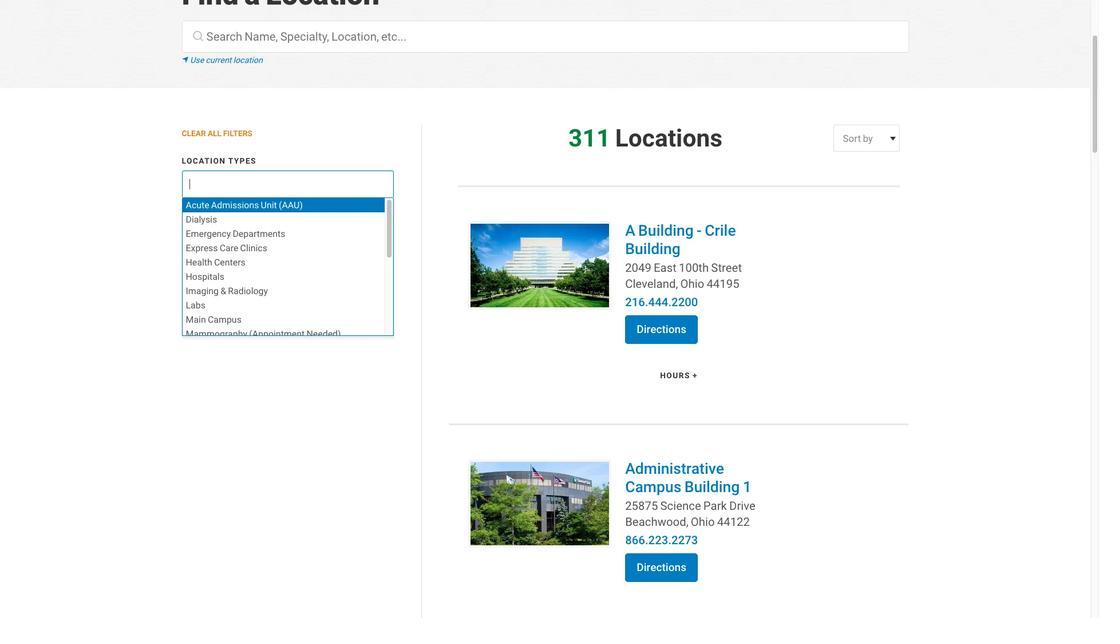 Task type: locate. For each thing, give the bounding box(es) containing it.
directions link for building
[[625, 315, 698, 344]]

1 vertical spatial ohio
[[691, 514, 715, 529]]

clinics
[[240, 242, 267, 253]]

building inside administrative campus building 1 25875 science park drive beachwood, ohio 44122 866.223.2273
[[684, 477, 740, 496]]

specialty
[[182, 220, 229, 230]]

administrative campus building 1 link
[[625, 459, 751, 496]]

ohio up '866.223.2273' link
[[691, 514, 715, 529]]

filters
[[223, 128, 252, 139]]

0 vertical spatial directions link
[[625, 315, 698, 344]]

None text field
[[185, 236, 390, 261]]

care
[[220, 242, 238, 253]]

866.223.2273 link
[[625, 533, 772, 549]]

service
[[182, 283, 219, 294]]

emergency
[[186, 228, 231, 239]]

science
[[660, 498, 701, 513]]

a building - crile building image
[[468, 221, 611, 310]]

mammography
[[186, 328, 247, 339]]

administrative campus building 1 25875 science park drive beachwood, ohio 44122 866.223.2273
[[625, 459, 755, 548]]

216.444.2200
[[625, 295, 698, 310]]

dialysis
[[186, 213, 217, 225]]

directions link for 25875
[[625, 553, 698, 582]]

clear all filters link
[[182, 125, 394, 143]]

acute
[[186, 199, 209, 210]]

311 locations
[[568, 123, 722, 154]]

0 vertical spatial campus
[[208, 314, 241, 325]]

park
[[703, 498, 727, 513]]

building up park
[[684, 477, 740, 496]]

building
[[638, 221, 694, 240], [625, 239, 680, 258], [684, 477, 740, 496]]

1 directions from the top
[[637, 323, 686, 336]]

2049
[[625, 260, 651, 275]]

types
[[228, 156, 256, 166]]

ohio down 100th
[[680, 276, 704, 291]]

1 vertical spatial directions
[[637, 561, 686, 574]]

44195
[[707, 276, 739, 291]]

directions link
[[625, 315, 698, 344], [625, 553, 698, 582]]

216.444.2200 link
[[625, 295, 772, 311]]

location types
[[182, 156, 256, 166]]

building up east
[[625, 239, 680, 258]]

labs
[[186, 299, 205, 311]]

campus
[[208, 314, 241, 325], [625, 477, 681, 496]]

east
[[654, 260, 677, 275]]

campus up mammography
[[208, 314, 241, 325]]

needed)
[[306, 328, 341, 339]]

clear
[[182, 128, 206, 139]]

0 horizontal spatial campus
[[208, 314, 241, 325]]

street
[[711, 260, 742, 275]]

directions down 866.223.2273
[[637, 561, 686, 574]]

1 vertical spatial directions link
[[625, 553, 698, 582]]

None text field
[[185, 172, 280, 197], [185, 299, 390, 324], [185, 172, 280, 197], [185, 299, 390, 324]]

directions
[[637, 323, 686, 336], [637, 561, 686, 574]]

acute admissions unit (aau) dialysis emergency departments express care clinics health centers hospitals imaging & radiology labs main campus mammography (appointment needed)
[[186, 199, 341, 339]]

drive
[[729, 498, 755, 513]]

ohio
[[680, 276, 704, 291], [691, 514, 715, 529]]

type
[[221, 283, 244, 294]]

100th
[[679, 260, 709, 275]]

2 directions from the top
[[637, 561, 686, 574]]

use current location link
[[182, 55, 909, 66]]

main
[[186, 314, 206, 325]]

directions link down 216.444.2200
[[625, 315, 698, 344]]

(appointment
[[249, 328, 305, 339]]

directions down 216.444.2200
[[637, 323, 686, 336]]

1 vertical spatial campus
[[625, 477, 681, 496]]

hours
[[660, 370, 690, 381]]

2 directions link from the top
[[625, 553, 698, 582]]

locations
[[615, 123, 722, 154]]

campus up 25875
[[625, 477, 681, 496]]

radiology
[[228, 285, 268, 296]]

hospitals
[[186, 271, 224, 282]]

0 vertical spatial ohio
[[680, 276, 704, 291]]

administrative campus building 1 image
[[468, 459, 611, 548]]

0 vertical spatial directions
[[637, 323, 686, 336]]

admissions
[[211, 199, 259, 210]]

directions link down 866.223.2273
[[625, 553, 698, 582]]

1 directions link from the top
[[625, 315, 698, 344]]

1 horizontal spatial campus
[[625, 477, 681, 496]]

directions for 25875
[[637, 561, 686, 574]]

current
[[206, 55, 232, 65]]

departments
[[233, 228, 285, 239]]

use current location
[[188, 55, 263, 65]]



Task type: describe. For each thing, give the bounding box(es) containing it.
25875
[[625, 498, 658, 513]]

a building - crile building 2049 east 100th street cleveland, ohio 44195 216.444.2200
[[625, 221, 742, 310]]

-
[[697, 221, 702, 240]]

unit
[[261, 199, 277, 210]]

ohio inside a building - crile building 2049 east 100th street cleveland, ohio 44195 216.444.2200
[[680, 276, 704, 291]]

a building - crile building link
[[625, 221, 736, 258]]

centers
[[214, 256, 245, 268]]

crile
[[705, 221, 736, 240]]

directions for building
[[637, 323, 686, 336]]

1
[[743, 477, 751, 496]]

ohio inside administrative campus building 1 25875 science park drive beachwood, ohio 44122 866.223.2273
[[691, 514, 715, 529]]

express
[[186, 242, 218, 253]]

campus inside administrative campus building 1 25875 science park drive beachwood, ohio 44122 866.223.2273
[[625, 477, 681, 496]]

&
[[220, 285, 226, 296]]

use
[[190, 55, 204, 65]]

44122
[[717, 514, 750, 529]]

building left -
[[638, 221, 694, 240]]

campus inside the acute admissions unit (aau) dialysis emergency departments express care clinics health centers hospitals imaging & radiology labs main campus mammography (appointment needed)
[[208, 314, 241, 325]]

Search Name, Specialty, Location, etc... search field
[[182, 20, 909, 52]]

311
[[568, 123, 610, 154]]

imaging
[[186, 285, 219, 296]]

a
[[625, 221, 635, 240]]

beachwood,
[[625, 514, 688, 529]]

(aau)
[[279, 199, 303, 210]]

clear all filters
[[182, 128, 252, 139]]

hours link
[[449, 365, 909, 390]]

location
[[233, 55, 263, 65]]

service type
[[182, 283, 244, 294]]

866.223.2273
[[625, 533, 698, 548]]

use current location icon image
[[182, 56, 188, 63]]

cleveland,
[[625, 276, 678, 291]]

health
[[186, 256, 212, 268]]

all
[[208, 128, 221, 139]]

administrative
[[625, 459, 724, 478]]

location
[[182, 156, 226, 166]]



Task type: vqa. For each thing, say whether or not it's contained in the screenshot.
the Administrative Campus Building 1 25875 Science Park Drive Beachwood, Ohio 44122 866.223.2273
yes



